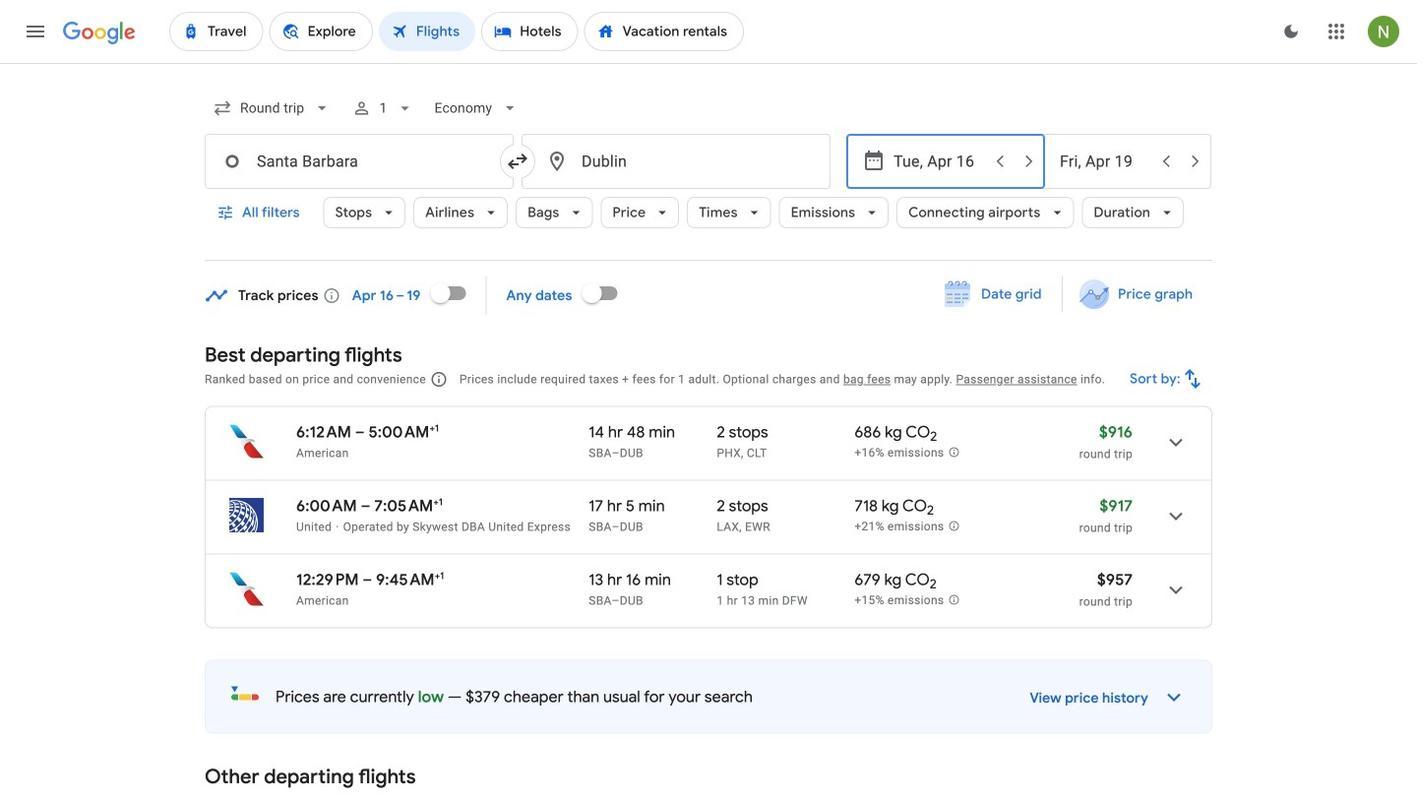 Task type: locate. For each thing, give the bounding box(es) containing it.
total duration 14 hr 48 min. element
[[589, 423, 717, 446]]

total duration 13 hr 16 min. element
[[589, 571, 717, 593]]

None text field
[[205, 134, 514, 189], [522, 134, 831, 189], [205, 134, 514, 189], [522, 134, 831, 189]]

None search field
[[205, 85, 1213, 261]]

917 US dollars text field
[[1100, 496, 1133, 516]]

loading results progress bar
[[0, 63, 1418, 67]]

916 US dollars text field
[[1100, 422, 1133, 443]]

1 vertical spatial 2 stops flight. element
[[717, 497, 769, 519]]

layover (1 of 2) is a 1 hr 17 min layover at los angeles international airport (lax) in los angeles. layover (2 of 2) is a 2 hr 35 min layover at newark liberty international airport in newark. element
[[717, 519, 845, 535]]

flight details. leaves santa barbara airport at 6:12 am on tuesday, april 16 and arrives at dublin airport at 5:00 am on wednesday, april 17. image
[[1153, 419, 1200, 466]]

learn more about ranking image
[[430, 371, 448, 388]]

Departure text field
[[894, 135, 985, 188]]

leaves santa barbara airport at 6:12 am on tuesday, april 16 and arrives at dublin airport at 5:00 am on wednesday, april 17. element
[[296, 422, 439, 443]]

find the best price region
[[205, 270, 1213, 328]]

None field
[[205, 91, 340, 126], [427, 91, 528, 126], [205, 91, 340, 126], [427, 91, 528, 126]]

swap origin and destination. image
[[506, 150, 530, 173]]

1 2 stops flight. element from the top
[[717, 423, 769, 446]]

layover (1 of 2) is a 50 min layover at phoenix sky harbor international airport in phoenix. layover (2 of 2) is a 43 min layover at charlotte douglas international airport in charlotte. element
[[717, 446, 845, 461]]

2 stops flight. element
[[717, 423, 769, 446], [717, 497, 769, 519]]

learn more about tracked prices image
[[323, 287, 340, 305]]

Arrival time: 7:05 AM on  Wednesday, April 17. text field
[[374, 496, 443, 516]]

0 vertical spatial 2 stops flight. element
[[717, 423, 769, 446]]

main content
[[205, 270, 1213, 800]]

leaves santa barbara airport at 6:00 am on tuesday, april 16 and arrives at dublin airport at 7:05 am on wednesday, april 17. element
[[296, 496, 443, 516]]

2 2 stops flight. element from the top
[[717, 497, 769, 519]]

total duration 17 hr 5 min. element
[[589, 497, 717, 519]]

Departure time: 6:00 AM. text field
[[296, 496, 357, 516]]

Departure time: 6:12 AM. text field
[[296, 422, 351, 443]]

Arrival time: 5:00 AM on  Wednesday, April 17. text field
[[369, 422, 439, 443]]

flight details. leaves santa barbara airport at 6:00 am on tuesday, april 16 and arrives at dublin airport at 7:05 am on wednesday, april 17. image
[[1153, 493, 1200, 540]]



Task type: describe. For each thing, give the bounding box(es) containing it.
leaves santa barbara airport at 12:29 pm on tuesday, april 16 and arrives at dublin airport at 9:45 am on wednesday, april 17. element
[[296, 570, 444, 590]]

Departure time: 12:29 PM. text field
[[296, 570, 359, 590]]

2 stops flight. element for total duration 14 hr 48 min. element
[[717, 423, 769, 446]]

main menu image
[[24, 20, 47, 43]]

1 stop flight. element
[[717, 571, 759, 593]]

957 US dollars text field
[[1098, 570, 1133, 590]]

flight details. leaves santa barbara airport at 12:29 pm on tuesday, april 16 and arrives at dublin airport at 9:45 am on wednesday, april 17. image
[[1153, 567, 1200, 614]]

Arrival time: 9:45 AM on  Wednesday, April 17. text field
[[376, 570, 444, 590]]

view price history image
[[1151, 674, 1198, 721]]

change appearance image
[[1268, 8, 1315, 55]]

Return text field
[[1060, 135, 1151, 188]]

2 stops flight. element for total duration 17 hr 5 min. element
[[717, 497, 769, 519]]



Task type: vqa. For each thing, say whether or not it's contained in the screenshot.
Departure Time: 6:12 Am. text field
yes



